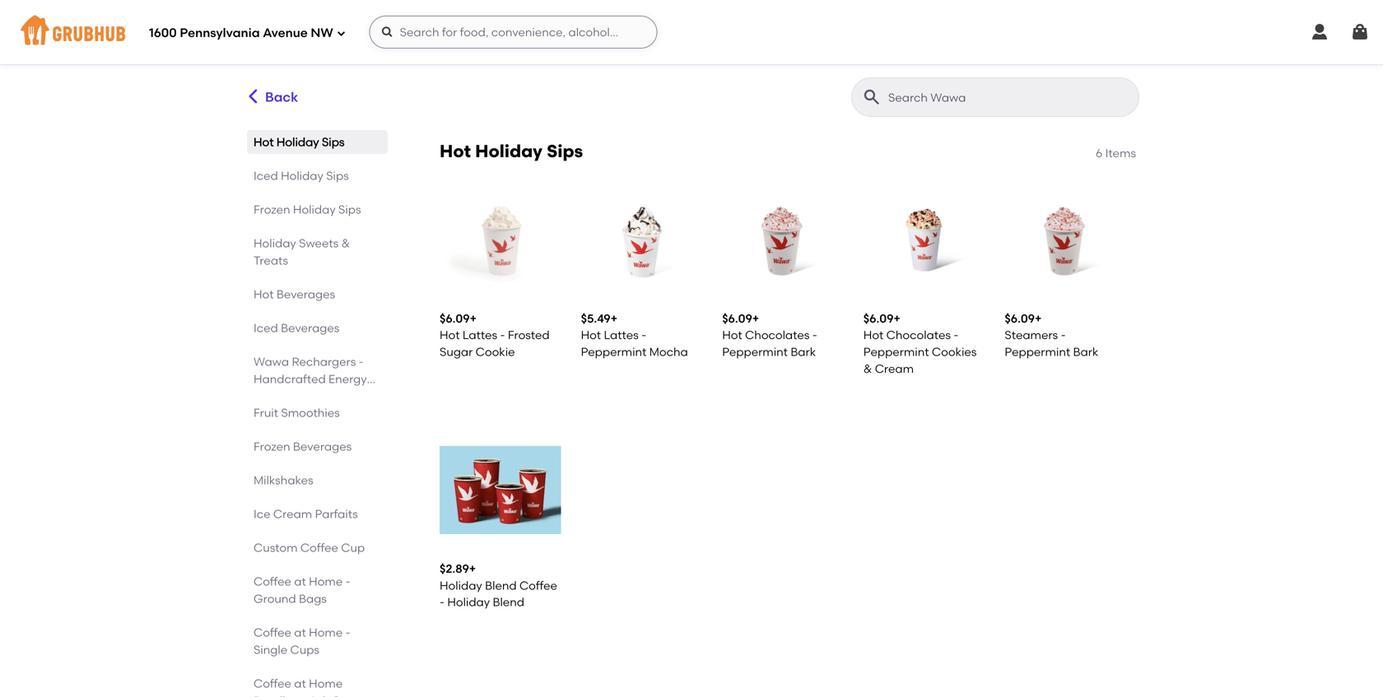Task type: describe. For each thing, give the bounding box(es) containing it.
peppermint for hot chocolates - peppermint cookies & cream
[[864, 345, 930, 359]]

1 vertical spatial blend
[[493, 596, 525, 610]]

back button
[[244, 77, 299, 117]]

hot beverages tab
[[254, 286, 381, 303]]

at for bags
[[294, 575, 306, 589]]

sips for 'iced holiday sips' tab
[[326, 169, 349, 183]]

coffee at home bundles - 4pk groun tab
[[254, 675, 381, 698]]

6 items
[[1096, 146, 1137, 160]]

sips for hot holiday sips tab
[[322, 135, 345, 149]]

1600
[[149, 26, 177, 40]]

holiday sweets & treats
[[254, 236, 350, 268]]

lattes for $5.49
[[604, 328, 639, 342]]

caffeine)
[[254, 407, 306, 421]]

iced beverages
[[254, 321, 340, 335]]

$6.09 + hot chocolates - peppermint cookies & cream
[[864, 312, 977, 376]]

- inside wawa rechargers - handcrafted energy drinks (contains caffeine)
[[359, 355, 364, 369]]

hot chocolates - peppermint cookies & cream image
[[864, 180, 985, 301]]

hot holiday sips tab
[[254, 133, 381, 151]]

ice
[[254, 507, 271, 521]]

2 horizontal spatial svg image
[[1310, 22, 1330, 42]]

handcrafted
[[254, 372, 326, 386]]

frozen beverages
[[254, 440, 352, 454]]

drinks
[[254, 390, 288, 404]]

peppermint for hot lattes - peppermint mocha
[[581, 345, 647, 359]]

$6.09 for $6.09 + hot lattes - frosted sugar cookie
[[440, 312, 470, 326]]

- inside $6.09 + hot chocolates - peppermint cookies & cream
[[954, 328, 959, 342]]

hot beverages
[[254, 287, 335, 301]]

hot inside $5.49 + hot lattes - peppermint mocha
[[581, 328, 601, 342]]

wawa rechargers - handcrafted energy drinks (contains caffeine)
[[254, 355, 367, 421]]

$5.49 + hot lattes - peppermint mocha
[[581, 312, 688, 359]]

fruit smoothies tab
[[254, 404, 381, 422]]

home for cups
[[309, 626, 343, 640]]

lattes for $6.09
[[463, 328, 498, 342]]

$6.09 for $6.09 + hot chocolates - peppermint cookies & cream
[[864, 312, 894, 326]]

wawa
[[254, 355, 289, 369]]

beverages for frozen beverages
[[293, 440, 352, 454]]

beverages for iced beverages
[[281, 321, 340, 335]]

coffee inside $2.89 + holiday blend coffee - holiday blend
[[520, 579, 558, 593]]

peppermint inside $6.09 + steamers - peppermint bark
[[1005, 345, 1071, 359]]

iced for iced holiday sips
[[254, 169, 278, 183]]

- inside coffee at home - ground bags
[[346, 575, 351, 589]]

bark inside $6.09 + steamers - peppermint bark
[[1074, 345, 1099, 359]]

treats
[[254, 254, 288, 268]]

custom coffee cup
[[254, 541, 365, 555]]

4pk
[[308, 694, 329, 698]]

bark inside $6.09 + hot chocolates - peppermint bark
[[791, 345, 816, 359]]

nw
[[311, 26, 333, 40]]

pennsylvania
[[180, 26, 260, 40]]

beverages for hot beverages
[[277, 287, 335, 301]]

steamers - peppermint bark image
[[1005, 180, 1127, 301]]

hot inside $6.09 + hot chocolates - peppermint bark
[[722, 328, 743, 342]]

+ for $6.09 + hot chocolates - peppermint cookies & cream
[[894, 312, 901, 326]]

& inside $6.09 + hot chocolates - peppermint cookies & cream
[[864, 362, 873, 376]]

- inside $6.09 + hot chocolates - peppermint bark
[[813, 328, 818, 342]]

hot holiday sips for iced
[[254, 135, 345, 149]]

energy
[[329, 372, 367, 386]]

custom coffee cup tab
[[254, 539, 381, 557]]

magnifying glass icon image
[[862, 87, 882, 107]]

wawa rechargers - handcrafted energy drinks (contains caffeine) tab
[[254, 353, 381, 421]]

0 vertical spatial blend
[[485, 579, 517, 593]]

avenue
[[263, 26, 308, 40]]

$6.09 for $6.09 + hot chocolates - peppermint bark
[[722, 312, 753, 326]]

coffee at home - single cups
[[254, 626, 351, 657]]

home for 4pk
[[309, 677, 343, 691]]

sips for frozen holiday sips tab
[[339, 203, 361, 217]]

ground
[[254, 592, 296, 606]]

coffee for coffee at home - single cups
[[254, 626, 292, 640]]

+ for $6.09 + hot lattes - frosted sugar cookie
[[470, 312, 477, 326]]

coffee at home - single cups tab
[[254, 624, 381, 659]]

$6.09 + hot lattes - frosted sugar cookie
[[440, 312, 550, 359]]

$6.09 for $6.09 + steamers - peppermint bark
[[1005, 312, 1035, 326]]

(contains
[[290, 390, 345, 404]]

0 horizontal spatial svg image
[[337, 28, 346, 38]]

holiday inside tab
[[293, 203, 336, 217]]

mocha
[[650, 345, 688, 359]]

items
[[1106, 146, 1137, 160]]



Task type: vqa. For each thing, say whether or not it's contained in the screenshot.


Task type: locate. For each thing, give the bounding box(es) containing it.
at for 4pk
[[294, 677, 306, 691]]

+ for $6.09 + hot chocolates - peppermint bark
[[753, 312, 760, 326]]

sips
[[322, 135, 345, 149], [547, 141, 583, 162], [326, 169, 349, 183], [339, 203, 361, 217]]

+ for $5.49 + hot lattes - peppermint mocha
[[611, 312, 618, 326]]

-
[[500, 328, 505, 342], [642, 328, 647, 342], [813, 328, 818, 342], [954, 328, 959, 342], [1061, 328, 1066, 342], [359, 355, 364, 369], [346, 575, 351, 589], [440, 596, 445, 610], [346, 626, 351, 640], [301, 694, 306, 698]]

home for bags
[[309, 575, 343, 589]]

1 horizontal spatial svg image
[[381, 26, 394, 39]]

frozen down the caffeine)
[[254, 440, 290, 454]]

bundles
[[254, 694, 298, 698]]

holiday sweets & treats tab
[[254, 235, 381, 269]]

&
[[341, 236, 350, 250], [864, 362, 873, 376]]

peppermint inside $6.09 + hot chocolates - peppermint bark
[[722, 345, 788, 359]]

$5.49
[[581, 312, 611, 326]]

ice cream parfaits
[[254, 507, 358, 521]]

$6.09 inside $6.09 + hot lattes - frosted sugar cookie
[[440, 312, 470, 326]]

at inside coffee at home - single cups
[[294, 626, 306, 640]]

0 vertical spatial frozen
[[254, 203, 290, 217]]

$6.09 + hot chocolates - peppermint bark
[[722, 312, 818, 359]]

coffee
[[301, 541, 338, 555], [254, 575, 292, 589], [520, 579, 558, 593], [254, 626, 292, 640], [254, 677, 292, 691]]

cookies
[[932, 345, 977, 359]]

3 home from the top
[[309, 677, 343, 691]]

iced inside 'iced holiday sips' tab
[[254, 169, 278, 183]]

1 vertical spatial home
[[309, 626, 343, 640]]

steamers
[[1005, 328, 1059, 342]]

hot inside $6.09 + hot chocolates - peppermint cookies & cream
[[864, 328, 884, 342]]

holiday blend coffee - holiday blend image
[[440, 430, 561, 552]]

chocolates for bark
[[745, 328, 810, 342]]

milkshakes tab
[[254, 472, 381, 489]]

parfaits
[[315, 507, 358, 521]]

0 horizontal spatial chocolates
[[745, 328, 810, 342]]

$6.09 inside $6.09 + hot chocolates - peppermint cookies & cream
[[864, 312, 894, 326]]

1 $6.09 from the left
[[440, 312, 470, 326]]

1 vertical spatial iced
[[254, 321, 278, 335]]

hot lattes - peppermint mocha image
[[581, 180, 703, 301]]

fruit smoothies
[[254, 406, 340, 420]]

1 vertical spatial beverages
[[281, 321, 340, 335]]

3 at from the top
[[294, 677, 306, 691]]

chocolates for cookies
[[887, 328, 951, 342]]

$6.09 inside $6.09 + hot chocolates - peppermint bark
[[722, 312, 753, 326]]

frozen holiday sips
[[254, 203, 361, 217]]

1 horizontal spatial &
[[864, 362, 873, 376]]

peppermint inside $6.09 + hot chocolates - peppermint cookies & cream
[[864, 345, 930, 359]]

2 bark from the left
[[1074, 345, 1099, 359]]

frozen for frozen holiday sips
[[254, 203, 290, 217]]

rechargers
[[292, 355, 356, 369]]

1 lattes from the left
[[463, 328, 498, 342]]

2 at from the top
[[294, 626, 306, 640]]

blend
[[485, 579, 517, 593], [493, 596, 525, 610]]

+ inside $6.09 + hot lattes - frosted sugar cookie
[[470, 312, 477, 326]]

coffee for coffee at home bundles - 4pk groun
[[254, 677, 292, 691]]

4 peppermint from the left
[[1005, 345, 1071, 359]]

single
[[254, 643, 288, 657]]

bags
[[299, 592, 327, 606]]

+ inside $6.09 + hot chocolates - peppermint cookies & cream
[[894, 312, 901, 326]]

6
[[1096, 146, 1103, 160]]

hot chocolates - peppermint bark image
[[722, 180, 844, 301]]

iced
[[254, 169, 278, 183], [254, 321, 278, 335]]

coffee inside coffee at home - ground bags
[[254, 575, 292, 589]]

coffee at home bundles - 4pk groun
[[254, 677, 374, 698]]

hot holiday sips for 6
[[440, 141, 583, 162]]

0 horizontal spatial cream
[[273, 507, 312, 521]]

svg image
[[1310, 22, 1330, 42], [381, 26, 394, 39], [337, 28, 346, 38]]

chocolates
[[745, 328, 810, 342], [887, 328, 951, 342]]

back
[[265, 89, 298, 105]]

+ inside $5.49 + hot lattes - peppermint mocha
[[611, 312, 618, 326]]

$2.89 + holiday blend coffee - holiday blend
[[440, 562, 558, 610]]

coffee inside coffee at home - single cups
[[254, 626, 292, 640]]

$2.89
[[440, 562, 469, 576]]

beverages
[[277, 287, 335, 301], [281, 321, 340, 335], [293, 440, 352, 454]]

2 home from the top
[[309, 626, 343, 640]]

- inside coffee at home - single cups
[[346, 626, 351, 640]]

1 vertical spatial &
[[864, 362, 873, 376]]

frozen inside tab
[[254, 203, 290, 217]]

1 iced from the top
[[254, 169, 278, 183]]

iced beverages tab
[[254, 320, 381, 337]]

milkshakes
[[254, 474, 313, 488]]

2 chocolates from the left
[[887, 328, 951, 342]]

hot holiday sips
[[254, 135, 345, 149], [440, 141, 583, 162]]

1 bark from the left
[[791, 345, 816, 359]]

- inside 'coffee at home bundles - 4pk groun'
[[301, 694, 306, 698]]

$6.09
[[440, 312, 470, 326], [722, 312, 753, 326], [864, 312, 894, 326], [1005, 312, 1035, 326]]

sweets
[[299, 236, 339, 250]]

1 home from the top
[[309, 575, 343, 589]]

1600 pennsylvania avenue nw
[[149, 26, 333, 40]]

beverages down fruit smoothies tab
[[293, 440, 352, 454]]

holiday inside holiday sweets & treats
[[254, 236, 296, 250]]

2 lattes from the left
[[604, 328, 639, 342]]

custom
[[254, 541, 298, 555]]

1 at from the top
[[294, 575, 306, 589]]

Search Wawa search field
[[887, 90, 1134, 105]]

+ for $2.89 + holiday blend coffee - holiday blend
[[469, 562, 476, 576]]

beverages inside frozen beverages tab
[[293, 440, 352, 454]]

cream inside tab
[[273, 507, 312, 521]]

1 vertical spatial frozen
[[254, 440, 290, 454]]

fruit
[[254, 406, 278, 420]]

3 $6.09 from the left
[[864, 312, 894, 326]]

4 $6.09 from the left
[[1005, 312, 1035, 326]]

sips inside tab
[[339, 203, 361, 217]]

1 horizontal spatial lattes
[[604, 328, 639, 342]]

2 $6.09 from the left
[[722, 312, 753, 326]]

- inside $6.09 + steamers - peppermint bark
[[1061, 328, 1066, 342]]

0 horizontal spatial &
[[341, 236, 350, 250]]

coffee at home - ground bags tab
[[254, 573, 381, 608]]

iced inside iced beverages tab
[[254, 321, 278, 335]]

iced holiday sips
[[254, 169, 349, 183]]

at up bags
[[294, 575, 306, 589]]

0 horizontal spatial hot holiday sips
[[254, 135, 345, 149]]

main navigation navigation
[[0, 0, 1384, 64]]

$6.09 + steamers - peppermint bark
[[1005, 312, 1099, 359]]

1 vertical spatial at
[[294, 626, 306, 640]]

2 vertical spatial at
[[294, 677, 306, 691]]

ice cream parfaits tab
[[254, 506, 381, 523]]

frozen for frozen beverages
[[254, 440, 290, 454]]

home inside coffee at home - ground bags
[[309, 575, 343, 589]]

1 peppermint from the left
[[581, 345, 647, 359]]

bark
[[791, 345, 816, 359], [1074, 345, 1099, 359]]

beverages inside iced beverages tab
[[281, 321, 340, 335]]

Search for food, convenience, alcohol... search field
[[370, 16, 658, 49]]

1 frozen from the top
[[254, 203, 290, 217]]

home
[[309, 575, 343, 589], [309, 626, 343, 640], [309, 677, 343, 691]]

iced for iced beverages
[[254, 321, 278, 335]]

cups
[[290, 643, 320, 657]]

at
[[294, 575, 306, 589], [294, 626, 306, 640], [294, 677, 306, 691]]

0 vertical spatial home
[[309, 575, 343, 589]]

1 horizontal spatial chocolates
[[887, 328, 951, 342]]

+ inside $6.09 + steamers - peppermint bark
[[1035, 312, 1042, 326]]

- inside $5.49 + hot lattes - peppermint mocha
[[642, 328, 647, 342]]

home up the cups
[[309, 626, 343, 640]]

lattes up cookie
[[463, 328, 498, 342]]

beverages up iced beverages at left top
[[277, 287, 335, 301]]

0 vertical spatial at
[[294, 575, 306, 589]]

1 horizontal spatial bark
[[1074, 345, 1099, 359]]

iced holiday sips tab
[[254, 167, 381, 184]]

0 horizontal spatial lattes
[[463, 328, 498, 342]]

peppermint for hot chocolates - peppermint bark
[[722, 345, 788, 359]]

beverages inside hot beverages tab
[[277, 287, 335, 301]]

hot inside $6.09 + hot lattes - frosted sugar cookie
[[440, 328, 460, 342]]

lattes inside $5.49 + hot lattes - peppermint mocha
[[604, 328, 639, 342]]

+
[[470, 312, 477, 326], [611, 312, 618, 326], [753, 312, 760, 326], [894, 312, 901, 326], [1035, 312, 1042, 326], [469, 562, 476, 576]]

beverages down hot beverages tab
[[281, 321, 340, 335]]

2 iced from the top
[[254, 321, 278, 335]]

lattes down $5.49
[[604, 328, 639, 342]]

coffee at home - ground bags
[[254, 575, 351, 606]]

frozen down iced holiday sips
[[254, 203, 290, 217]]

holiday
[[277, 135, 319, 149], [475, 141, 543, 162], [281, 169, 324, 183], [293, 203, 336, 217], [254, 236, 296, 250], [440, 579, 482, 593], [448, 596, 490, 610]]

at up bundles
[[294, 677, 306, 691]]

chocolates inside $6.09 + hot chocolates - peppermint bark
[[745, 328, 810, 342]]

at inside 'coffee at home bundles - 4pk groun'
[[294, 677, 306, 691]]

hot
[[254, 135, 274, 149], [440, 141, 471, 162], [254, 287, 274, 301], [440, 328, 460, 342], [581, 328, 601, 342], [722, 328, 743, 342], [864, 328, 884, 342]]

cream
[[875, 362, 914, 376], [273, 507, 312, 521]]

1 horizontal spatial cream
[[875, 362, 914, 376]]

0 horizontal spatial bark
[[791, 345, 816, 359]]

iced up wawa
[[254, 321, 278, 335]]

2 vertical spatial home
[[309, 677, 343, 691]]

cream inside $6.09 + hot chocolates - peppermint cookies & cream
[[875, 362, 914, 376]]

2 frozen from the top
[[254, 440, 290, 454]]

1 horizontal spatial hot holiday sips
[[440, 141, 583, 162]]

frozen inside tab
[[254, 440, 290, 454]]

peppermint inside $5.49 + hot lattes - peppermint mocha
[[581, 345, 647, 359]]

hot holiday sips inside tab
[[254, 135, 345, 149]]

0 vertical spatial beverages
[[277, 287, 335, 301]]

0 vertical spatial iced
[[254, 169, 278, 183]]

home inside 'coffee at home bundles - 4pk groun'
[[309, 677, 343, 691]]

2 vertical spatial beverages
[[293, 440, 352, 454]]

0 vertical spatial cream
[[875, 362, 914, 376]]

cookie
[[476, 345, 515, 359]]

frosted
[[508, 328, 550, 342]]

1 vertical spatial cream
[[273, 507, 312, 521]]

+ inside $6.09 + hot chocolates - peppermint bark
[[753, 312, 760, 326]]

home up bags
[[309, 575, 343, 589]]

chocolates inside $6.09 + hot chocolates - peppermint cookies & cream
[[887, 328, 951, 342]]

home up 4pk
[[309, 677, 343, 691]]

0 vertical spatial &
[[341, 236, 350, 250]]

cup
[[341, 541, 365, 555]]

smoothies
[[281, 406, 340, 420]]

at inside coffee at home - ground bags
[[294, 575, 306, 589]]

sugar
[[440, 345, 473, 359]]

lattes
[[463, 328, 498, 342], [604, 328, 639, 342]]

at up the cups
[[294, 626, 306, 640]]

$6.09 inside $6.09 + steamers - peppermint bark
[[1005, 312, 1035, 326]]

frozen beverages tab
[[254, 438, 381, 455]]

coffee inside 'coffee at home bundles - 4pk groun'
[[254, 677, 292, 691]]

2 peppermint from the left
[[722, 345, 788, 359]]

peppermint
[[581, 345, 647, 359], [722, 345, 788, 359], [864, 345, 930, 359], [1005, 345, 1071, 359]]

at for cups
[[294, 626, 306, 640]]

3 peppermint from the left
[[864, 345, 930, 359]]

1 chocolates from the left
[[745, 328, 810, 342]]

iced up frozen holiday sips
[[254, 169, 278, 183]]

+ for $6.09 + steamers - peppermint bark
[[1035, 312, 1042, 326]]

coffee for coffee at home - ground bags
[[254, 575, 292, 589]]

hot lattes - frosted sugar cookie image
[[440, 180, 561, 301]]

caret left icon image
[[245, 88, 262, 105]]

- inside $2.89 + holiday blend coffee - holiday blend
[[440, 596, 445, 610]]

& inside holiday sweets & treats
[[341, 236, 350, 250]]

- inside $6.09 + hot lattes - frosted sugar cookie
[[500, 328, 505, 342]]

lattes inside $6.09 + hot lattes - frosted sugar cookie
[[463, 328, 498, 342]]

frozen holiday sips tab
[[254, 201, 381, 218]]

frozen
[[254, 203, 290, 217], [254, 440, 290, 454]]

svg image
[[1351, 22, 1371, 42]]

home inside coffee at home - single cups
[[309, 626, 343, 640]]

+ inside $2.89 + holiday blend coffee - holiday blend
[[469, 562, 476, 576]]



